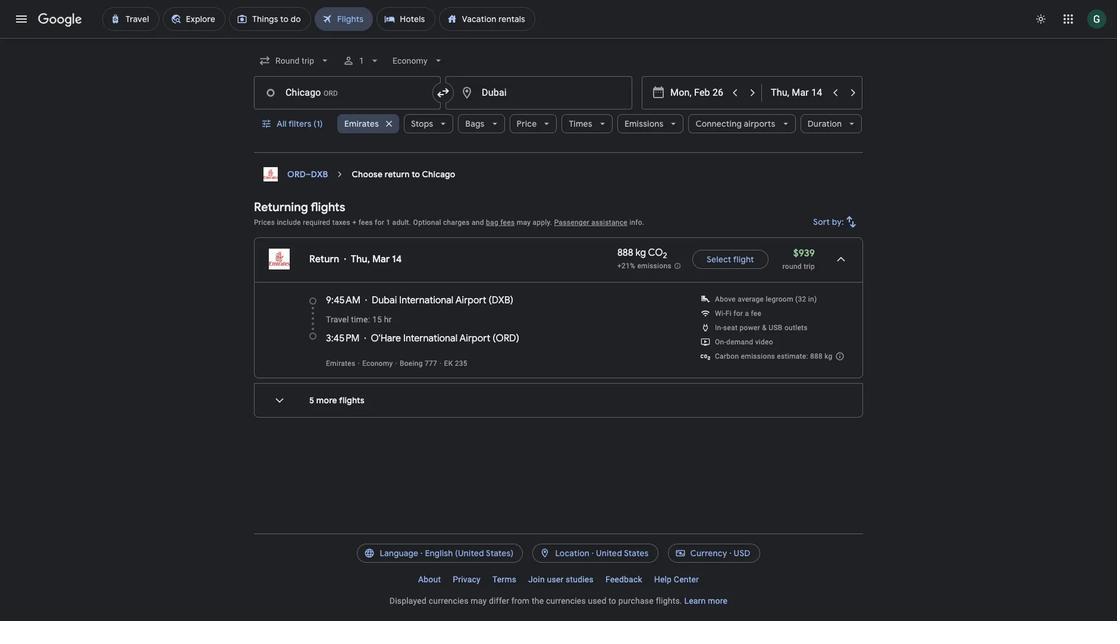 Task type: vqa. For each thing, say whether or not it's contained in the screenshot.
the leftmost to
yes



Task type: locate. For each thing, give the bounding box(es) containing it.
1 horizontal spatial fees
[[501, 218, 515, 227]]

learn more link
[[685, 596, 728, 606]]

may left apply.
[[517, 218, 531, 227]]

currencies down privacy link
[[429, 596, 469, 606]]

international up 777
[[403, 333, 458, 345]]

dxb
[[311, 169, 328, 180], [492, 295, 510, 306]]

&
[[763, 324, 767, 332]]

0 horizontal spatial may
[[471, 596, 487, 606]]

boeing 777
[[400, 359, 437, 368]]

emissions button
[[618, 110, 684, 138]]

co
[[648, 247, 663, 259]]

location
[[555, 548, 590, 559]]

0 vertical spatial for
[[375, 218, 384, 227]]

1 vertical spatial airport
[[460, 333, 491, 345]]

join user studies
[[529, 575, 594, 584]]

1 vertical spatial international
[[403, 333, 458, 345]]

0 vertical spatial emirates
[[344, 118, 379, 129]]

+
[[352, 218, 357, 227]]

fi
[[726, 309, 732, 318]]

None text field
[[254, 76, 441, 110]]

0 horizontal spatial emissions
[[638, 262, 672, 270]]

0 vertical spatial dxb
[[311, 169, 328, 180]]

0 vertical spatial to
[[412, 169, 420, 180]]

1 horizontal spatial ord
[[496, 333, 516, 345]]

0 vertical spatial may
[[517, 218, 531, 227]]

0 vertical spatial more
[[316, 395, 337, 406]]

in)
[[809, 295, 817, 304]]

1 vertical spatial flights
[[339, 395, 365, 406]]

airport for o'hare international airport
[[460, 333, 491, 345]]

privacy link
[[447, 570, 487, 589]]

(32
[[796, 295, 807, 304]]

thu,
[[351, 254, 370, 265]]

0 horizontal spatial more
[[316, 395, 337, 406]]

more right learn
[[708, 596, 728, 606]]

None text field
[[446, 76, 633, 110]]

duration button
[[801, 110, 863, 138]]

None search field
[[254, 46, 864, 153]]

0 horizontal spatial to
[[412, 169, 420, 180]]

1 horizontal spatial )
[[516, 333, 519, 345]]

ord
[[287, 169, 306, 180], [496, 333, 516, 345]]

may
[[517, 218, 531, 227], [471, 596, 487, 606]]

2 currencies from the left
[[546, 596, 586, 606]]

0 vertical spatial )
[[510, 295, 514, 306]]

kg up +21% emissions
[[636, 247, 646, 259]]

flights up the required at top left
[[311, 200, 346, 215]]

1 vertical spatial 1
[[386, 218, 391, 227]]

1 horizontal spatial for
[[734, 309, 743, 318]]

kg right estimate:
[[825, 352, 833, 361]]

displayed
[[390, 596, 427, 606]]

english
[[425, 548, 453, 559]]

studies
[[566, 575, 594, 584]]

bag fees button
[[486, 218, 515, 227]]

0 horizontal spatial 888
[[618, 247, 634, 259]]

airport up 235
[[460, 333, 491, 345]]

Departure text field
[[671, 77, 725, 109]]

Departure time: 9:45 AM. text field
[[326, 295, 361, 306]]

passenger
[[554, 218, 590, 227]]

help center link
[[649, 570, 705, 589]]

emirates inside popup button
[[344, 118, 379, 129]]

888 up +21%
[[618, 247, 634, 259]]

to
[[412, 169, 420, 180], [609, 596, 617, 606]]

0 vertical spatial international
[[399, 295, 454, 306]]

above
[[715, 295, 736, 304]]

fees right +
[[359, 218, 373, 227]]

times button
[[562, 110, 613, 138]]

feedback link
[[600, 570, 649, 589]]

( for dxb
[[489, 295, 492, 306]]

emirates right (1)
[[344, 118, 379, 129]]

1 vertical spatial for
[[734, 309, 743, 318]]

0 horizontal spatial 1
[[360, 56, 364, 65]]

more right 5
[[316, 395, 337, 406]]

international
[[399, 295, 454, 306], [403, 333, 458, 345]]

to right the return at the top left of page
[[412, 169, 420, 180]]

0 vertical spatial 1
[[360, 56, 364, 65]]

feedback
[[606, 575, 643, 584]]

terms
[[493, 575, 517, 584]]

1 vertical spatial dxb
[[492, 295, 510, 306]]

kg
[[636, 247, 646, 259], [825, 352, 833, 361]]

emissions for carbon
[[741, 352, 775, 361]]

1 horizontal spatial 1
[[386, 218, 391, 227]]

1 vertical spatial more
[[708, 596, 728, 606]]

1 vertical spatial emissions
[[741, 352, 775, 361]]

emissions for +21%
[[638, 262, 672, 270]]

0 vertical spatial airport
[[456, 295, 487, 306]]

taxes
[[332, 218, 351, 227]]

1 horizontal spatial may
[[517, 218, 531, 227]]

1 vertical spatial ord
[[496, 333, 516, 345]]

a
[[745, 309, 749, 318]]

235
[[455, 359, 468, 368]]

fees
[[359, 218, 373, 227], [501, 218, 515, 227]]

0 horizontal spatial )
[[510, 295, 514, 306]]

the
[[532, 596, 544, 606]]

0 horizontal spatial for
[[375, 218, 384, 227]]

currencies down join user studies
[[546, 596, 586, 606]]

about link
[[412, 570, 447, 589]]

0 horizontal spatial currencies
[[429, 596, 469, 606]]

ord – dxb
[[287, 169, 328, 180]]

3:45 pm
[[326, 333, 360, 345]]

0 vertical spatial emissions
[[638, 262, 672, 270]]

1 vertical spatial to
[[609, 596, 617, 606]]

939 US dollars text field
[[794, 248, 815, 259]]

emissions
[[638, 262, 672, 270], [741, 352, 775, 361]]

currencies
[[429, 596, 469, 606], [546, 596, 586, 606]]

returning flights
[[254, 200, 346, 215]]

1 vertical spatial )
[[516, 333, 519, 345]]

and
[[472, 218, 484, 227]]

1 horizontal spatial emissions
[[741, 352, 775, 361]]

video
[[756, 338, 774, 346]]

1 inside popup button
[[360, 56, 364, 65]]

for left adult.
[[375, 218, 384, 227]]

0 vertical spatial (
[[489, 295, 492, 306]]

1 horizontal spatial 888
[[811, 352, 823, 361]]

passenger assistance button
[[554, 218, 628, 227]]

flights right 5
[[339, 395, 365, 406]]

1 horizontal spatial currencies
[[546, 596, 586, 606]]

for left a
[[734, 309, 743, 318]]

1 vertical spatial (
[[493, 333, 496, 345]]

about
[[418, 575, 441, 584]]

0 vertical spatial 888
[[618, 247, 634, 259]]

legroom
[[766, 295, 794, 304]]

required
[[303, 218, 331, 227]]

international for dubai
[[399, 295, 454, 306]]

0 vertical spatial ord
[[287, 169, 306, 180]]

airport up o'hare international airport ( ord ) on the bottom of page
[[456, 295, 487, 306]]

emirates
[[344, 118, 379, 129], [326, 359, 356, 368]]

connecting
[[696, 118, 742, 129]]

adult.
[[393, 218, 411, 227]]

emissions down video
[[741, 352, 775, 361]]

fee
[[751, 309, 762, 318]]

emirates down arrival time: 3:45 pm. text box
[[326, 359, 356, 368]]

sort by: button
[[809, 208, 864, 236]]

assistance
[[592, 218, 628, 227]]

international right dubai
[[399, 295, 454, 306]]

wi-fi for a fee
[[715, 309, 762, 318]]

usb
[[769, 324, 783, 332]]

travel
[[326, 315, 349, 324]]

outlets
[[785, 324, 808, 332]]

(
[[489, 295, 492, 306], [493, 333, 496, 345]]

price
[[517, 118, 537, 129]]

1 vertical spatial emirates
[[326, 359, 356, 368]]

learn
[[685, 596, 706, 606]]

0 vertical spatial kg
[[636, 247, 646, 259]]

888 right estimate:
[[811, 352, 823, 361]]

airport for dubai international airport
[[456, 295, 487, 306]]

all
[[277, 118, 287, 129]]

( for ord
[[493, 333, 496, 345]]

fees right bag
[[501, 218, 515, 227]]

may left differ
[[471, 596, 487, 606]]

round
[[783, 262, 802, 271]]

to right used
[[609, 596, 617, 606]]

prices
[[254, 218, 275, 227]]

terms link
[[487, 570, 523, 589]]

1 vertical spatial kg
[[825, 352, 833, 361]]

0 horizontal spatial fees
[[359, 218, 373, 227]]

emissions down co
[[638, 262, 672, 270]]

0 horizontal spatial (
[[489, 295, 492, 306]]

Arrival time: 3:45 PM. text field
[[326, 333, 360, 345]]

thu, mar 14
[[351, 254, 402, 265]]

1 horizontal spatial (
[[493, 333, 496, 345]]

0 horizontal spatial kg
[[636, 247, 646, 259]]

time:
[[351, 315, 370, 324]]

usd
[[734, 548, 751, 559]]

$939 round trip
[[783, 248, 815, 271]]

on-demand video
[[715, 338, 774, 346]]

select flight button
[[693, 245, 769, 274]]

1 horizontal spatial kg
[[825, 352, 833, 361]]

None field
[[254, 50, 336, 71], [388, 50, 449, 71], [254, 50, 336, 71], [388, 50, 449, 71]]



Task type: describe. For each thing, give the bounding box(es) containing it.
888 kg co 2
[[618, 247, 668, 261]]

join user studies link
[[523, 570, 600, 589]]

sort
[[814, 217, 830, 227]]

888 inside 888 kg co 2
[[618, 247, 634, 259]]

change appearance image
[[1027, 5, 1056, 33]]

1 horizontal spatial to
[[609, 596, 617, 606]]

returning flights main content
[[254, 162, 864, 427]]

kg inside 888 kg co 2
[[636, 247, 646, 259]]

currency
[[691, 548, 728, 559]]

international for o'hare
[[403, 333, 458, 345]]

) for dxb
[[510, 295, 514, 306]]

emirates button
[[337, 110, 399, 138]]

o'hare international airport ( ord )
[[371, 333, 519, 345]]

duration
[[808, 118, 842, 129]]

join
[[529, 575, 545, 584]]

charges
[[443, 218, 470, 227]]

bags button
[[458, 110, 505, 138]]

demand
[[727, 338, 754, 346]]

5 more flights image
[[265, 386, 294, 415]]

main menu image
[[14, 12, 29, 26]]

bag
[[486, 218, 499, 227]]

o'hare
[[371, 333, 401, 345]]

on-
[[715, 338, 727, 346]]

connecting airports button
[[689, 110, 796, 138]]

united states
[[596, 548, 649, 559]]

more inside returning flights main content
[[316, 395, 337, 406]]

bags
[[466, 118, 485, 129]]

1 inside returning flights main content
[[386, 218, 391, 227]]

average
[[738, 295, 764, 304]]

(united
[[455, 548, 484, 559]]

+21% emissions
[[618, 262, 672, 270]]

2
[[663, 251, 668, 261]]

1 button
[[338, 46, 386, 75]]

from
[[512, 596, 530, 606]]

wi-
[[715, 309, 726, 318]]

trip
[[804, 262, 815, 271]]

help
[[654, 575, 672, 584]]

(1)
[[314, 118, 323, 129]]

times
[[569, 118, 593, 129]]

hr
[[384, 315, 392, 324]]

carbon
[[715, 352, 739, 361]]

power
[[740, 324, 761, 332]]

$939
[[794, 248, 815, 259]]

above average legroom (32 in)
[[715, 295, 817, 304]]

prices include required taxes + fees for 1 adult. optional charges and bag fees may apply. passenger assistance
[[254, 218, 628, 227]]

ek 235
[[444, 359, 468, 368]]

14
[[392, 254, 402, 265]]

by:
[[832, 217, 844, 227]]

privacy
[[453, 575, 481, 584]]

ek
[[444, 359, 453, 368]]

choose return to chicago
[[352, 169, 456, 180]]

travel time: 15 hr
[[326, 315, 392, 324]]

sort by:
[[814, 217, 844, 227]]

5
[[309, 395, 314, 406]]

help center
[[654, 575, 699, 584]]

differ
[[489, 596, 509, 606]]

flight
[[734, 254, 754, 265]]

used
[[588, 596, 607, 606]]

in-
[[715, 324, 724, 332]]

swap origin and destination. image
[[436, 86, 450, 100]]

1 horizontal spatial more
[[708, 596, 728, 606]]

Return text field
[[771, 77, 826, 109]]

airports
[[744, 118, 776, 129]]

1 horizontal spatial dxb
[[492, 295, 510, 306]]

2 fees from the left
[[501, 218, 515, 227]]

stops
[[411, 118, 433, 129]]

filters
[[289, 118, 312, 129]]

0 horizontal spatial ord
[[287, 169, 306, 180]]

777
[[425, 359, 437, 368]]

–
[[306, 169, 311, 180]]

united
[[596, 548, 622, 559]]

15
[[372, 315, 382, 324]]

english (united states)
[[425, 548, 514, 559]]

displayed currencies may differ from the currencies used to purchase flights. learn more
[[390, 596, 728, 606]]

price button
[[510, 110, 557, 138]]

to inside returning flights main content
[[412, 169, 420, 180]]

1 currencies from the left
[[429, 596, 469, 606]]

carbon emissions estimate: 888 kilograms element
[[715, 352, 833, 361]]

none search field containing all filters (1)
[[254, 46, 864, 153]]

all filters (1)
[[277, 118, 323, 129]]

1 vertical spatial may
[[471, 596, 487, 606]]

0 horizontal spatial dxb
[[311, 169, 328, 180]]

emirates inside returning flights main content
[[326, 359, 356, 368]]

include
[[277, 218, 301, 227]]

return
[[385, 169, 410, 180]]

return
[[309, 254, 339, 265]]

) for ord
[[516, 333, 519, 345]]

1 vertical spatial 888
[[811, 352, 823, 361]]

9:45 am
[[326, 295, 361, 306]]

user
[[547, 575, 564, 584]]

language
[[380, 548, 419, 559]]

states)
[[486, 548, 514, 559]]

may inside returning flights main content
[[517, 218, 531, 227]]

emissions
[[625, 118, 664, 129]]

mar
[[372, 254, 390, 265]]

stops button
[[404, 110, 454, 138]]

connecting airports
[[696, 118, 776, 129]]

0 vertical spatial flights
[[311, 200, 346, 215]]

states
[[624, 548, 649, 559]]

1 fees from the left
[[359, 218, 373, 227]]

select
[[707, 254, 732, 265]]



